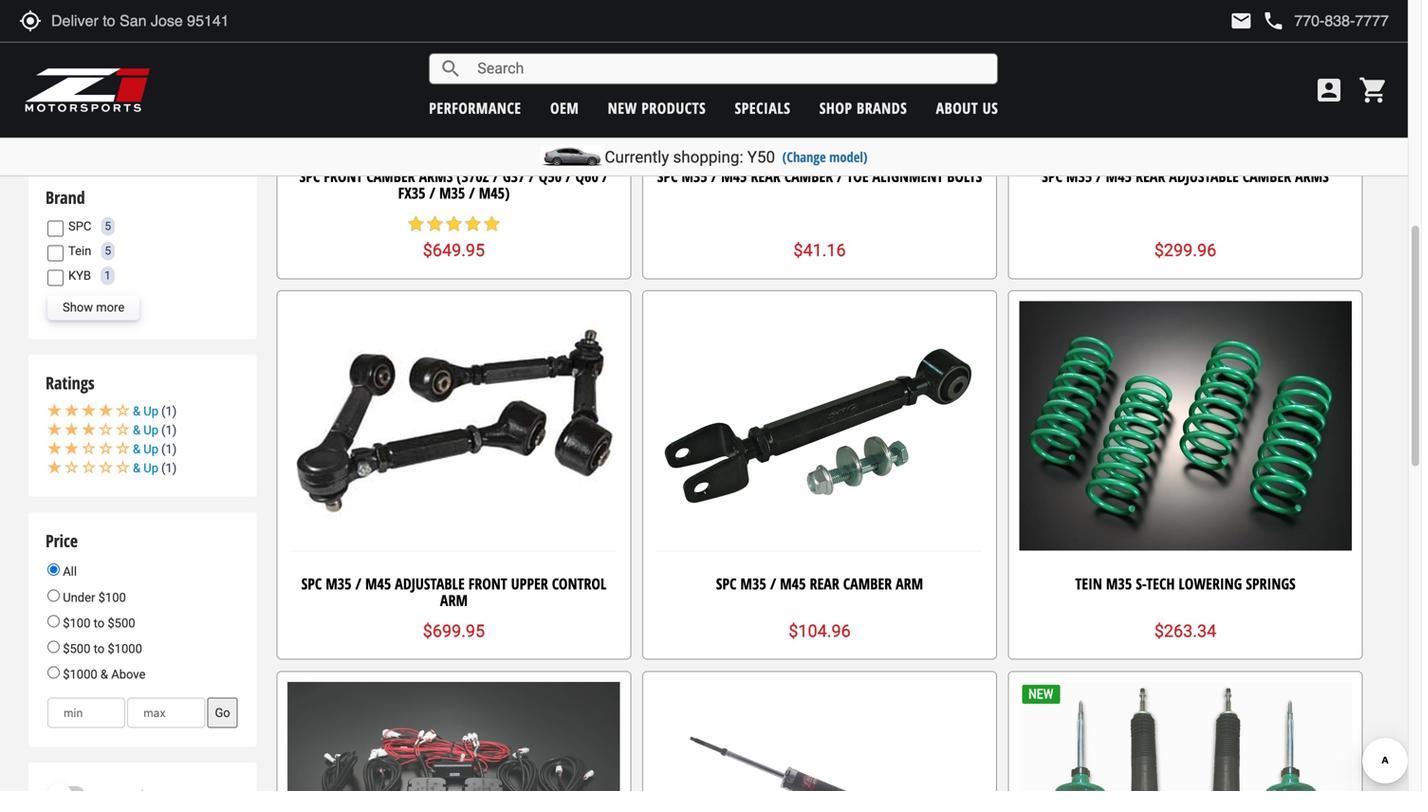 Task type: locate. For each thing, give the bounding box(es) containing it.
to
[[94, 616, 104, 630], [94, 642, 104, 656]]

arm
[[896, 574, 923, 594], [440, 590, 468, 611]]

2 show from the top
[[63, 300, 93, 314]]

0 vertical spatial show
[[63, 115, 93, 129]]

show more button
[[47, 110, 140, 135], [47, 295, 140, 320]]

0 vertical spatial to
[[94, 616, 104, 630]]

model)
[[829, 148, 868, 166]]

ratings
[[46, 371, 95, 395]]

tein for tein
[[68, 244, 91, 258]]

nissan 370z z34 2009 2010 2011 2012 2013 2014 2015 2016 2017 2018 2019 3.7l vq37vhr vhr nismo z1 motorsports image
[[68, 46, 144, 71]]

up
[[144, 404, 158, 418], [144, 423, 158, 437], [144, 442, 158, 456], [144, 461, 158, 475]]

0 horizontal spatial adjustable
[[395, 574, 465, 594]]

show more down kyb
[[63, 300, 124, 314]]

$299.96
[[1154, 241, 1216, 260]]

$1000 up above
[[108, 642, 142, 656]]

adjustable up the $699.95
[[395, 574, 465, 594]]

0 horizontal spatial rear
[[751, 166, 781, 186]]

go button
[[207, 698, 238, 728]]

1 horizontal spatial arms
[[1295, 166, 1329, 186]]

1 to from the top
[[94, 616, 104, 630]]

spc for spc
[[68, 219, 91, 233]]

1 vertical spatial adjustable
[[395, 574, 465, 594]]

$100 down the under
[[63, 616, 91, 630]]

above
[[111, 667, 146, 682]]

0 vertical spatial more
[[96, 115, 124, 129]]

q50
[[539, 166, 562, 186]]

y50
[[747, 148, 775, 166]]

toe
[[847, 166, 869, 186]]

arms inside spc front camber arms (370z / g37 / q50 / q60 / fx35 / m35 / m45)
[[419, 166, 453, 186]]

1 horizontal spatial g37
[[503, 166, 525, 186]]

specials
[[735, 98, 791, 118]]

1 vertical spatial 5
[[105, 244, 111, 258]]

about us
[[936, 98, 998, 118]]

2 horizontal spatial rear
[[1136, 166, 1165, 186]]

$500 up $500 to $1000
[[108, 616, 135, 630]]

m35 for spc m35 / m45 rear adjustable camber arms
[[1066, 166, 1092, 186]]

to up $500 to $1000
[[94, 616, 104, 630]]

Search search field
[[462, 54, 997, 83]]

0 horizontal spatial g37
[[149, 81, 171, 95]]

1 vertical spatial more
[[96, 300, 124, 314]]

rear up '$104.96'
[[810, 574, 839, 594]]

infiniti g37 coupe sedan convertible v36 cv36 hv36 skyline 2008 2009 2010 2011 2012 2013 3.7l vq37vhr z1 motorsports image
[[68, 76, 144, 100]]

show more
[[63, 115, 124, 129], [63, 300, 124, 314]]

0 vertical spatial show more button
[[47, 110, 140, 135]]

1 more from the top
[[96, 115, 124, 129]]

show more button down kyb
[[47, 295, 140, 320]]

tein up kyb
[[68, 244, 91, 258]]

g37 inside spc front camber arms (370z / g37 / q50 / q60 / fx35 / m35 / m45)
[[503, 166, 525, 186]]

1 vertical spatial show more button
[[47, 295, 140, 320]]

adjustable up '$299.96'
[[1169, 166, 1239, 186]]

performance
[[429, 98, 521, 118]]

1 star from the left
[[406, 215, 425, 234]]

5
[[105, 220, 111, 233], [105, 244, 111, 258]]

3 star from the left
[[444, 215, 463, 234]]

m35 inside spc m35 / m45 adjustable front upper control arm
[[326, 574, 352, 594]]

adjustable inside spc m35 / m45 adjustable front upper control arm
[[395, 574, 465, 594]]

1 vertical spatial $1000
[[63, 667, 97, 682]]

1 vertical spatial to
[[94, 642, 104, 656]]

1 vertical spatial tein
[[1075, 574, 1102, 594]]

1 horizontal spatial tein
[[1075, 574, 1102, 594]]

show down z1 motorsports logo
[[63, 115, 93, 129]]

adjustable
[[1169, 166, 1239, 186], [395, 574, 465, 594]]

star
[[406, 215, 425, 234], [425, 215, 444, 234], [444, 215, 463, 234], [463, 215, 482, 234], [482, 215, 501, 234]]

z1 motorsports logo image
[[24, 66, 151, 114]]

0 vertical spatial $100
[[98, 590, 126, 605]]

1 vertical spatial front
[[468, 574, 507, 594]]

front left fx35
[[324, 166, 363, 186]]

rear
[[751, 166, 781, 186], [1136, 166, 1165, 186], [810, 574, 839, 594]]

1 5 from the top
[[105, 220, 111, 233]]

1 show more from the top
[[63, 115, 124, 129]]

0 vertical spatial $500
[[108, 616, 135, 630]]

show
[[63, 115, 93, 129], [63, 300, 93, 314]]

1 vertical spatial show
[[63, 300, 93, 314]]

show down kyb
[[63, 300, 93, 314]]

tein
[[68, 244, 91, 258], [1075, 574, 1102, 594]]

0 vertical spatial front
[[324, 166, 363, 186]]

1 horizontal spatial $100
[[98, 590, 126, 605]]

m45 for spc m35 / m45 rear adjustable camber arms
[[1106, 166, 1132, 186]]

$1000 down $500 to $1000
[[63, 667, 97, 682]]

& up 1
[[133, 404, 172, 418], [133, 423, 172, 437], [133, 442, 172, 456], [133, 461, 172, 475]]

kyb
[[68, 268, 91, 283]]

&
[[133, 404, 140, 418], [133, 423, 140, 437], [133, 442, 140, 456], [133, 461, 140, 475], [100, 667, 108, 682]]

spc inside spc front camber arms (370z / g37 / q50 / q60 / fx35 / m35 / m45)
[[299, 166, 320, 186]]

currently shopping: y50 (change model)
[[605, 148, 868, 166]]

$1000
[[108, 642, 142, 656], [63, 667, 97, 682]]

control
[[552, 574, 607, 594]]

1 horizontal spatial front
[[468, 574, 507, 594]]

g37 left q50
[[503, 166, 525, 186]]

brand
[[46, 186, 85, 209]]

specials link
[[735, 98, 791, 118]]

(change model) link
[[782, 148, 868, 166]]

0 vertical spatial g37
[[149, 81, 171, 95]]

m35
[[681, 166, 707, 186], [1066, 166, 1092, 186], [439, 183, 465, 203], [326, 574, 352, 594], [740, 574, 766, 594], [1106, 574, 1132, 594]]

brands
[[857, 98, 907, 118]]

1 & up 1 from the top
[[133, 404, 172, 418]]

tein left s-
[[1075, 574, 1102, 594]]

price
[[46, 529, 78, 553]]

1
[[104, 269, 111, 282], [165, 404, 172, 418], [165, 423, 172, 437], [165, 442, 172, 456], [165, 461, 172, 475]]

g37
[[149, 81, 171, 95], [503, 166, 525, 186]]

new products
[[608, 98, 706, 118]]

show more button down "infiniti g37 coupe sedan convertible v36 cv36 hv36 skyline 2008 2009 2010 2011 2012 2013 3.7l vq37vhr z1 motorsports" image on the left of page
[[47, 110, 140, 135]]

/ inside spc m35 / m45 adjustable front upper control arm
[[355, 574, 361, 594]]

more for second show more button from the top of the page
[[96, 300, 124, 314]]

None radio
[[47, 564, 60, 576], [47, 589, 60, 602], [47, 615, 60, 627], [47, 641, 60, 653], [47, 666, 60, 679], [47, 564, 60, 576], [47, 589, 60, 602], [47, 615, 60, 627], [47, 641, 60, 653], [47, 666, 60, 679]]

arms down account_box
[[1295, 166, 1329, 186]]

g37 down 370z
[[149, 81, 171, 95]]

more
[[96, 115, 124, 129], [96, 300, 124, 314]]

phone
[[1262, 9, 1285, 32]]

tech
[[1146, 574, 1175, 594]]

spc for spc m35 / m45 rear camber arm
[[716, 574, 737, 594]]

1 horizontal spatial rear
[[810, 574, 839, 594]]

m35 for spc m35 / m45 rear camber / toe alignment bolts
[[681, 166, 707, 186]]

to down $100 to $500
[[94, 642, 104, 656]]

0 vertical spatial show more
[[63, 115, 124, 129]]

2 up from the top
[[144, 423, 158, 437]]

lowering
[[1179, 574, 1242, 594]]

new products link
[[608, 98, 706, 118]]

products
[[641, 98, 706, 118]]

rear up '$299.96'
[[1136, 166, 1165, 186]]

q60
[[575, 166, 598, 186]]

us
[[982, 98, 998, 118]]

spc m35 / m45 rear camber arm
[[716, 574, 923, 594]]

2 star from the left
[[425, 215, 444, 234]]

rear left (change at right
[[751, 166, 781, 186]]

go
[[215, 706, 230, 720]]

m35 inside spc front camber arms (370z / g37 / q50 / q60 / fx35 / m35 / m45)
[[439, 183, 465, 203]]

0 horizontal spatial tein
[[68, 244, 91, 258]]

2 5 from the top
[[105, 244, 111, 258]]

about
[[936, 98, 978, 118]]

2 more from the top
[[96, 300, 124, 314]]

m45 inside spc m35 / m45 adjustable front upper control arm
[[365, 574, 391, 594]]

0 vertical spatial 5
[[105, 220, 111, 233]]

front inside spc front camber arms (370z / g37 / q50 / q60 / fx35 / m35 / m45)
[[324, 166, 363, 186]]

star star star star star $649.95
[[406, 215, 501, 260]]

0 horizontal spatial arms
[[419, 166, 453, 186]]

2 to from the top
[[94, 642, 104, 656]]

1 vertical spatial show more
[[63, 300, 124, 314]]

0 horizontal spatial $100
[[63, 616, 91, 630]]

m45 for spc m35 / m45 rear camber arm
[[780, 574, 806, 594]]

spc
[[299, 166, 320, 186], [657, 166, 678, 186], [1042, 166, 1062, 186], [68, 219, 91, 233], [301, 574, 322, 594], [716, 574, 737, 594]]

show more down z1 motorsports logo
[[63, 115, 124, 129]]

1 horizontal spatial adjustable
[[1169, 166, 1239, 186]]

0 horizontal spatial front
[[324, 166, 363, 186]]

(370z
[[457, 166, 489, 186]]

m45 for spc m35 / m45 adjustable front upper control arm
[[365, 574, 391, 594]]

m35 for tein m35 s-tech lowering springs
[[1106, 574, 1132, 594]]

arms left (370z
[[419, 166, 453, 186]]

front
[[324, 166, 363, 186], [468, 574, 507, 594]]

m35 for spc m35 / m45 rear camber arm
[[740, 574, 766, 594]]

$500
[[108, 616, 135, 630], [63, 642, 91, 656]]

1 horizontal spatial $500
[[108, 616, 135, 630]]

0 vertical spatial tein
[[68, 244, 91, 258]]

camber
[[366, 166, 415, 186], [784, 166, 833, 186], [1243, 166, 1291, 186], [843, 574, 892, 594]]

1 vertical spatial g37
[[503, 166, 525, 186]]

front left upper
[[468, 574, 507, 594]]

shopping_cart
[[1359, 75, 1389, 105]]

3 & up 1 from the top
[[133, 442, 172, 456]]

2 & up 1 from the top
[[133, 423, 172, 437]]

$500 down $100 to $500
[[63, 642, 91, 656]]

1 arms from the left
[[419, 166, 453, 186]]

$100 up $100 to $500
[[98, 590, 126, 605]]

$649.95
[[423, 241, 485, 260]]

1 show more button from the top
[[47, 110, 140, 135]]

5 for tein
[[105, 244, 111, 258]]

2 show more from the top
[[63, 300, 124, 314]]

0 horizontal spatial arm
[[440, 590, 468, 611]]

spc inside spc m35 / m45 adjustable front upper control arm
[[301, 574, 322, 594]]

None checkbox
[[47, 23, 64, 39], [47, 52, 64, 69], [47, 220, 64, 236], [47, 245, 64, 261], [47, 23, 64, 39], [47, 52, 64, 69], [47, 220, 64, 236], [47, 245, 64, 261]]

rear for /
[[751, 166, 781, 186]]

show more for first show more button from the top
[[63, 115, 124, 129]]

$100
[[98, 590, 126, 605], [63, 616, 91, 630]]

arm inside spc m35 / m45 adjustable front upper control arm
[[440, 590, 468, 611]]

1 vertical spatial $500
[[63, 642, 91, 656]]

None checkbox
[[47, 82, 64, 98], [47, 270, 64, 286], [47, 82, 64, 98], [47, 270, 64, 286]]

upper
[[511, 574, 548, 594]]

0 vertical spatial $1000
[[108, 642, 142, 656]]

1 vertical spatial $100
[[63, 616, 91, 630]]

arms
[[419, 166, 453, 186], [1295, 166, 1329, 186]]

mail
[[1230, 9, 1253, 32]]



Task type: vqa. For each thing, say whether or not it's contained in the screenshot.


Task type: describe. For each thing, give the bounding box(es) containing it.
tein m35 s-tech lowering springs
[[1075, 574, 1296, 594]]

233
[[190, 22, 210, 36]]

s-
[[1136, 574, 1146, 594]]

max number field
[[127, 698, 205, 728]]

2 show more button from the top
[[47, 295, 140, 320]]

(change
[[782, 148, 826, 166]]

spc m35 / m45 rear camber / toe alignment bolts
[[657, 166, 982, 186]]

show more for second show more button from the top of the page
[[63, 300, 124, 314]]

shop
[[819, 98, 852, 118]]

350z
[[149, 22, 177, 36]]

$104.96
[[789, 621, 851, 641]]

1 up from the top
[[144, 404, 158, 418]]

under
[[63, 590, 95, 605]]

$699.95
[[423, 621, 485, 641]]

spc for spc front camber arms (370z / g37 / q50 / q60 / fx35 / m35 / m45)
[[299, 166, 320, 186]]

all
[[60, 565, 77, 579]]

5 star from the left
[[482, 215, 501, 234]]

mail link
[[1230, 9, 1253, 32]]

$500 to $1000
[[60, 642, 142, 656]]

spc for spc m35 / m45 rear adjustable camber arms
[[1042, 166, 1062, 186]]

front inside spc m35 / m45 adjustable front upper control arm
[[468, 574, 507, 594]]

2 arms from the left
[[1295, 166, 1329, 186]]

spc for spc m35 / m45 adjustable front upper control arm
[[301, 574, 322, 594]]

account_box
[[1314, 75, 1344, 105]]

nissan 350z z33 2003 2004 2005 2006 2007 2008 2009 vq35de 3.5l revup rev up vq35hr nismo z1 motorsports image
[[68, 17, 144, 42]]

performance link
[[429, 98, 521, 118]]

spc m35 / m45 adjustable front upper control arm
[[301, 574, 607, 611]]

rear for camber
[[1136, 166, 1165, 186]]

min number field
[[47, 698, 125, 728]]

oem
[[550, 98, 579, 118]]

370z
[[149, 51, 177, 65]]

oem link
[[550, 98, 579, 118]]

shopping:
[[673, 148, 743, 166]]

alignment
[[872, 166, 943, 186]]

spc m35 / m45 rear adjustable camber arms
[[1042, 166, 1329, 186]]

tein for tein m35 s-tech lowering springs
[[1075, 574, 1102, 594]]

mail phone
[[1230, 9, 1285, 32]]

more for first show more button from the top
[[96, 115, 124, 129]]

spc front camber arms (370z / g37 / q50 / q60 / fx35 / m35 / m45)
[[299, 166, 608, 203]]

camber inside spc front camber arms (370z / g37 / q50 / q60 / fx35 / m35 / m45)
[[366, 166, 415, 186]]

to for $100
[[94, 616, 104, 630]]

0 vertical spatial adjustable
[[1169, 166, 1239, 186]]

$263.34
[[1154, 621, 1216, 641]]

fx35
[[398, 183, 426, 203]]

shop brands link
[[819, 98, 907, 118]]

rear for arm
[[810, 574, 839, 594]]

$100 to $500
[[60, 616, 135, 630]]

m35 for spc m35 / m45 adjustable front upper control arm
[[326, 574, 352, 594]]

1 horizontal spatial arm
[[896, 574, 923, 594]]

$41.16
[[793, 241, 846, 260]]

3 up from the top
[[144, 442, 158, 456]]

4 & up 1 from the top
[[133, 461, 172, 475]]

$1000 & above
[[60, 667, 146, 682]]

springs
[[1246, 574, 1296, 594]]

about us link
[[936, 98, 998, 118]]

4 star from the left
[[463, 215, 482, 234]]

1 show from the top
[[63, 115, 93, 129]]

spc for spc m35 / m45 rear camber / toe alignment bolts
[[657, 166, 678, 186]]

bolts
[[947, 166, 982, 186]]

1 horizontal spatial $1000
[[108, 642, 142, 656]]

new
[[608, 98, 637, 118]]

4 up from the top
[[144, 461, 158, 475]]

search
[[439, 57, 462, 80]]

shopping_cart link
[[1354, 75, 1389, 105]]

currently
[[605, 148, 669, 166]]

m45 for spc m35 / m45 rear camber / toe alignment bolts
[[721, 166, 747, 186]]

phone link
[[1262, 9, 1389, 32]]

under  $100
[[60, 590, 126, 605]]

my_location
[[19, 9, 42, 32]]

0 horizontal spatial $1000
[[63, 667, 97, 682]]

5 for spc
[[105, 220, 111, 233]]

shop brands
[[819, 98, 907, 118]]

to for $500
[[94, 642, 104, 656]]

m45)
[[479, 183, 510, 203]]

account_box link
[[1309, 75, 1349, 105]]

0 horizontal spatial $500
[[63, 642, 91, 656]]



